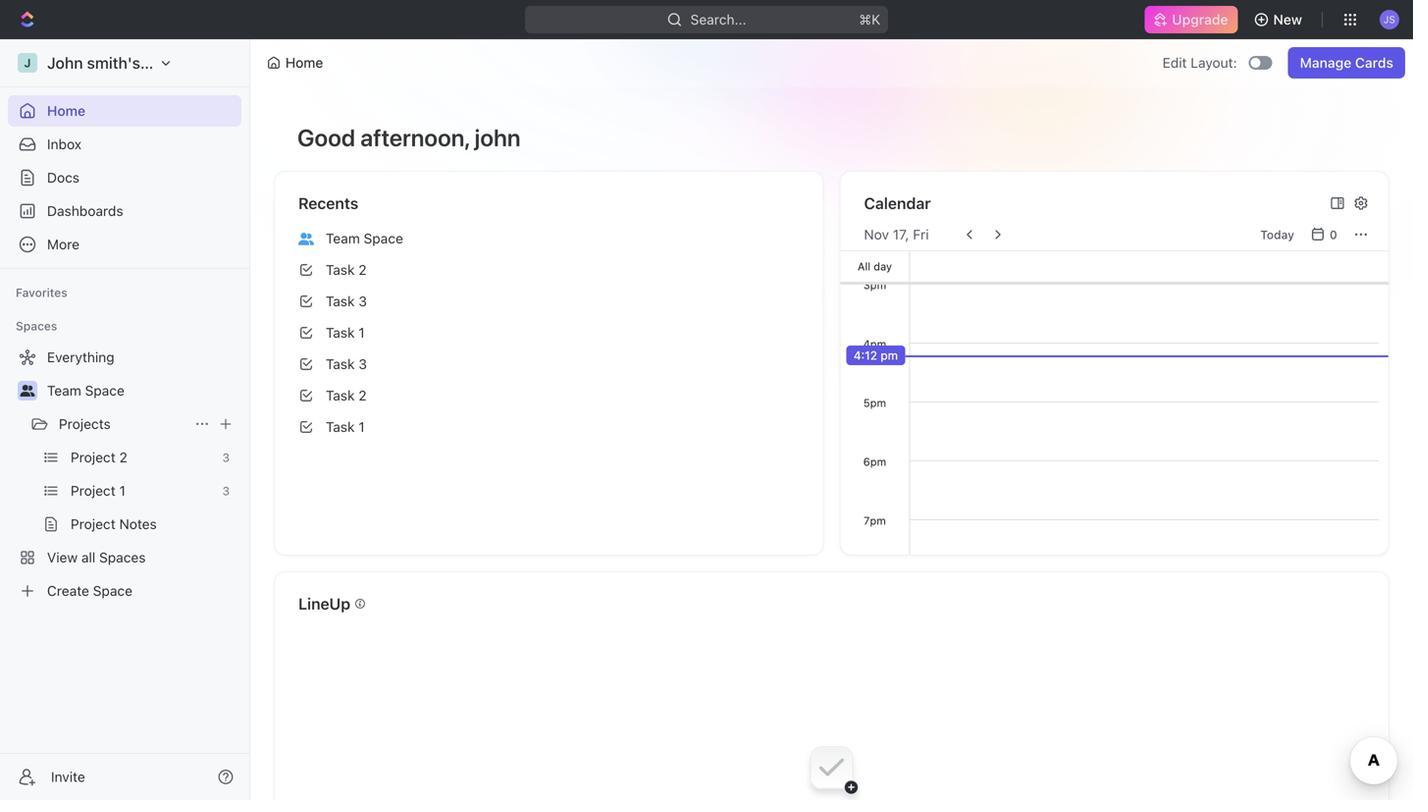Task type: locate. For each thing, give the bounding box(es) containing it.
1 vertical spatial 2
[[359, 387, 367, 403]]

‎task 1 link
[[291, 411, 807, 443]]

3 up ‎task 2
[[359, 356, 367, 372]]

1 project from the top
[[71, 449, 116, 465]]

0 vertical spatial ‎task
[[326, 387, 355, 403]]

2 down projects link
[[119, 449, 127, 465]]

0 horizontal spatial team space
[[47, 382, 125, 399]]

team space
[[326, 230, 403, 246], [47, 382, 125, 399]]

space down "view all spaces" link
[[93, 583, 133, 599]]

0 vertical spatial project
[[71, 449, 116, 465]]

task 3 up ‎task 2
[[326, 356, 367, 372]]

nov 17, fri
[[864, 226, 929, 242]]

‎task
[[326, 387, 355, 403], [326, 419, 355, 435]]

2 project from the top
[[71, 482, 116, 499]]

spaces up create space link
[[99, 549, 146, 565]]

day
[[874, 260, 892, 273]]

task 2 link
[[291, 254, 807, 286]]

space up task 2
[[364, 230, 403, 246]]

2 ‎task from the top
[[326, 419, 355, 435]]

spaces down favorites
[[16, 319, 57, 333]]

space
[[364, 230, 403, 246], [85, 382, 125, 399], [93, 583, 133, 599]]

home inside sidebar navigation
[[47, 103, 85, 119]]

team
[[326, 230, 360, 246], [47, 382, 81, 399]]

sidebar navigation
[[0, 39, 254, 800]]

1 vertical spatial home
[[47, 103, 85, 119]]

project notes
[[71, 516, 157, 532]]

project 1 link
[[71, 475, 214, 507]]

john
[[47, 53, 83, 72]]

docs link
[[8, 162, 241, 193]]

0 vertical spatial task 3 link
[[291, 286, 807, 317]]

2 vertical spatial project
[[71, 516, 116, 532]]

1 vertical spatial ‎task
[[326, 419, 355, 435]]

2 task from the top
[[326, 293, 355, 309]]

‎task 1
[[326, 419, 365, 435]]

manage cards
[[1300, 54, 1394, 71]]

task 3 link up ‎task 1 link
[[291, 348, 807, 380]]

1 horizontal spatial team
[[326, 230, 360, 246]]

good
[[297, 124, 355, 151]]

favorites button
[[8, 281, 75, 304]]

1 up project notes
[[119, 482, 126, 499]]

0 horizontal spatial home
[[47, 103, 85, 119]]

2 for project 2
[[119, 449, 127, 465]]

team space link
[[291, 223, 807, 254], [47, 375, 238, 406]]

2 vertical spatial 1
[[119, 482, 126, 499]]

3
[[359, 293, 367, 309], [359, 356, 367, 372], [222, 451, 230, 464], [222, 484, 230, 498]]

team space link up projects link
[[47, 375, 238, 406]]

project for project 1
[[71, 482, 116, 499]]

2 vertical spatial 2
[[119, 449, 127, 465]]

3 task from the top
[[326, 324, 355, 341]]

1 ‎task from the top
[[326, 387, 355, 403]]

search...
[[691, 11, 746, 27]]

workspace
[[144, 53, 226, 72]]

1 inside task 1 link
[[359, 324, 365, 341]]

2 vertical spatial space
[[93, 583, 133, 599]]

task inside task 1 link
[[326, 324, 355, 341]]

team up task 2
[[326, 230, 360, 246]]

2
[[359, 262, 367, 278], [359, 387, 367, 403], [119, 449, 127, 465]]

1 vertical spatial task 3
[[326, 356, 367, 372]]

dashboards
[[47, 203, 123, 219]]

space inside create space link
[[93, 583, 133, 599]]

calendar
[[864, 194, 931, 213]]

‎task for ‎task 1
[[326, 419, 355, 435]]

task inside task 2 link
[[326, 262, 355, 278]]

5pm
[[864, 397, 887, 409]]

1 for ‎task 1
[[359, 419, 365, 435]]

1 vertical spatial task 3 link
[[291, 348, 807, 380]]

home
[[286, 54, 323, 71], [47, 103, 85, 119]]

home up good
[[286, 54, 323, 71]]

0 button
[[1307, 223, 1346, 246]]

1
[[359, 324, 365, 341], [359, 419, 365, 435], [119, 482, 126, 499]]

1 down task 2
[[359, 324, 365, 341]]

1 vertical spatial team space
[[47, 382, 125, 399]]

0 horizontal spatial team
[[47, 382, 81, 399]]

‎task up ‎task 1
[[326, 387, 355, 403]]

0 vertical spatial team space
[[326, 230, 403, 246]]

2 up "task 1"
[[359, 262, 367, 278]]

0 vertical spatial team
[[326, 230, 360, 246]]

space down everything link
[[85, 382, 125, 399]]

tree inside sidebar navigation
[[8, 342, 241, 607]]

john
[[475, 124, 521, 151]]

3 project from the top
[[71, 516, 116, 532]]

new button
[[1246, 4, 1314, 35]]

project for project 2
[[71, 449, 116, 465]]

home up inbox
[[47, 103, 85, 119]]

0 vertical spatial task 3
[[326, 293, 367, 309]]

1 inside ‎task 1 link
[[359, 419, 365, 435]]

team space link up task 1 link
[[291, 223, 807, 254]]

4 task from the top
[[326, 356, 355, 372]]

tree
[[8, 342, 241, 607]]

pm
[[881, 348, 898, 362]]

team right user group image
[[47, 382, 81, 399]]

0 vertical spatial home
[[286, 54, 323, 71]]

1 horizontal spatial team space link
[[291, 223, 807, 254]]

edit layout:
[[1163, 54, 1237, 71]]

2 inside "tree"
[[119, 449, 127, 465]]

task 1 link
[[291, 317, 807, 348]]

‎task down ‎task 2
[[326, 419, 355, 435]]

1 vertical spatial 1
[[359, 419, 365, 435]]

2 up ‎task 1
[[359, 387, 367, 403]]

user group image
[[298, 232, 314, 245]]

cards
[[1356, 54, 1394, 71]]

js button
[[1374, 4, 1406, 35]]

task
[[326, 262, 355, 278], [326, 293, 355, 309], [326, 324, 355, 341], [326, 356, 355, 372]]

project up 'view all spaces'
[[71, 516, 116, 532]]

1 horizontal spatial spaces
[[99, 549, 146, 565]]

task for 2nd task 3 'link' from the bottom
[[326, 293, 355, 309]]

projects link
[[59, 408, 187, 440]]

john smith's workspace, , element
[[18, 53, 37, 73]]

0 horizontal spatial team space link
[[47, 375, 238, 406]]

1 vertical spatial team
[[47, 382, 81, 399]]

1 task from the top
[[326, 262, 355, 278]]

spaces inside "view all spaces" link
[[99, 549, 146, 565]]

edit
[[1163, 54, 1187, 71]]

upgrade
[[1172, 11, 1229, 27]]

project 1
[[71, 482, 126, 499]]

0 vertical spatial 1
[[359, 324, 365, 341]]

1 down ‎task 2
[[359, 419, 365, 435]]

‎task for ‎task 2
[[326, 387, 355, 403]]

3pm
[[864, 279, 887, 292]]

create space
[[47, 583, 133, 599]]

project notes link
[[71, 508, 238, 540]]

j
[[24, 56, 31, 70]]

team space up projects
[[47, 382, 125, 399]]

project down the project 2
[[71, 482, 116, 499]]

project
[[71, 449, 116, 465], [71, 482, 116, 499], [71, 516, 116, 532]]

invite
[[51, 769, 85, 785]]

2 for task 2
[[359, 262, 367, 278]]

1 inside project 1 link
[[119, 482, 126, 499]]

upgrade link
[[1145, 6, 1238, 33]]

lineup
[[298, 594, 351, 613]]

all day
[[858, 260, 892, 273]]

spaces
[[16, 319, 57, 333], [99, 549, 146, 565]]

create
[[47, 583, 89, 599]]

docs
[[47, 169, 80, 186]]

task 3
[[326, 293, 367, 309], [326, 356, 367, 372]]

0 vertical spatial spaces
[[16, 319, 57, 333]]

task 3 down task 2
[[326, 293, 367, 309]]

0 vertical spatial 2
[[359, 262, 367, 278]]

project 2 link
[[71, 442, 214, 473]]

afternoon,
[[361, 124, 470, 151]]

3 down task 2
[[359, 293, 367, 309]]

1 for task 1
[[359, 324, 365, 341]]

project up the project 1
[[71, 449, 116, 465]]

view all spaces link
[[8, 542, 238, 573]]

1 vertical spatial project
[[71, 482, 116, 499]]

team space up task 2
[[326, 230, 403, 246]]

2 task 3 link from the top
[[291, 348, 807, 380]]

task 3 link
[[291, 286, 807, 317], [291, 348, 807, 380]]

1 horizontal spatial team space
[[326, 230, 403, 246]]

1 horizontal spatial home
[[286, 54, 323, 71]]

tree containing everything
[[8, 342, 241, 607]]

1 vertical spatial spaces
[[99, 549, 146, 565]]

task 3 link up ‎task 2 link
[[291, 286, 807, 317]]



Task type: vqa. For each thing, say whether or not it's contained in the screenshot.
Nov
yes



Task type: describe. For each thing, give the bounding box(es) containing it.
nov
[[864, 226, 889, 242]]

inbox link
[[8, 129, 241, 160]]

more button
[[8, 229, 241, 260]]

home link
[[8, 95, 241, 127]]

6pm
[[864, 455, 887, 468]]

task for task 1 link
[[326, 324, 355, 341]]

‎task 2 link
[[291, 380, 807, 411]]

project 2
[[71, 449, 127, 465]]

manage cards button
[[1289, 47, 1406, 79]]

0
[[1330, 228, 1338, 241]]

view all spaces
[[47, 549, 146, 565]]

0 vertical spatial team space link
[[291, 223, 807, 254]]

inbox
[[47, 136, 82, 152]]

task for task 2 link
[[326, 262, 355, 278]]

smith's
[[87, 53, 140, 72]]

1 vertical spatial space
[[85, 382, 125, 399]]

manage
[[1300, 54, 1352, 71]]

project for project notes
[[71, 516, 116, 532]]

fri
[[913, 226, 929, 242]]

1 task 3 link from the top
[[291, 286, 807, 317]]

team inside "tree"
[[47, 382, 81, 399]]

today
[[1261, 228, 1295, 241]]

js
[[1384, 14, 1396, 25]]

create space link
[[8, 575, 238, 607]]

user group image
[[20, 385, 35, 397]]

7pm
[[864, 514, 886, 527]]

all
[[858, 260, 871, 273]]

⌘k
[[859, 11, 881, 27]]

0 horizontal spatial spaces
[[16, 319, 57, 333]]

projects
[[59, 416, 111, 432]]

17,
[[893, 226, 909, 242]]

4:12 pm
[[854, 348, 898, 362]]

view
[[47, 549, 78, 565]]

3 right project 2 link
[[222, 451, 230, 464]]

more
[[47, 236, 80, 252]]

1 vertical spatial team space link
[[47, 375, 238, 406]]

task 2
[[326, 262, 367, 278]]

recents
[[298, 194, 359, 213]]

1 for project 1
[[119, 482, 126, 499]]

3 up project notes link
[[222, 484, 230, 498]]

task 1
[[326, 324, 365, 341]]

4pm
[[864, 338, 887, 350]]

dashboards link
[[8, 195, 241, 227]]

nov 17, fri button
[[864, 226, 929, 242]]

task for first task 3 'link' from the bottom
[[326, 356, 355, 372]]

good afternoon, john
[[297, 124, 521, 151]]

4:12
[[854, 348, 878, 362]]

team space inside "tree"
[[47, 382, 125, 399]]

notes
[[119, 516, 157, 532]]

2 task 3 from the top
[[326, 356, 367, 372]]

layout:
[[1191, 54, 1237, 71]]

favorites
[[16, 286, 67, 299]]

0 vertical spatial space
[[364, 230, 403, 246]]

all
[[81, 549, 95, 565]]

everything link
[[8, 342, 238, 373]]

new
[[1274, 11, 1303, 27]]

everything
[[47, 349, 114, 365]]

2 for ‎task 2
[[359, 387, 367, 403]]

1 task 3 from the top
[[326, 293, 367, 309]]

today button
[[1253, 223, 1303, 246]]

john smith's workspace
[[47, 53, 226, 72]]

‎task 2
[[326, 387, 367, 403]]



